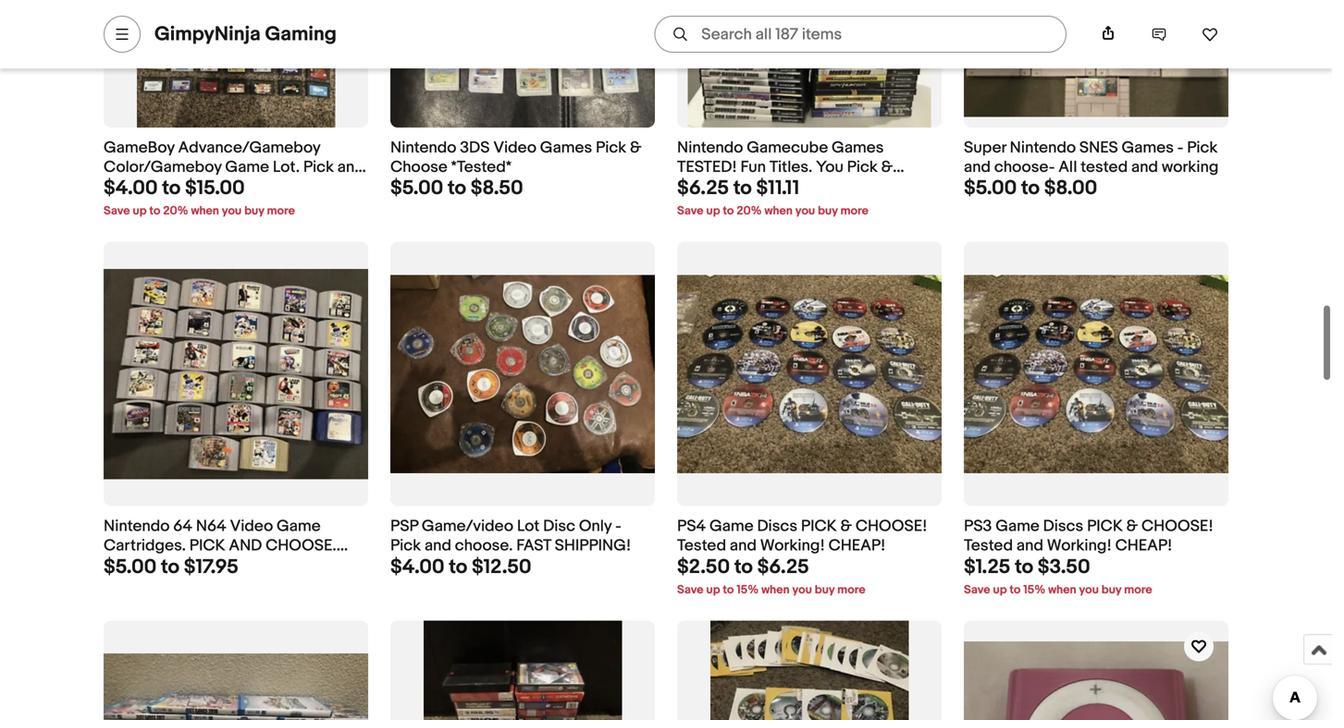 Task type: locate. For each thing, give the bounding box(es) containing it.
Search all 187 items field
[[655, 16, 1067, 53]]

$12.50
[[472, 556, 532, 580]]

nintendo inside nintendo 3ds video games pick & choose *tested*
[[391, 138, 457, 158]]

$6.25 right $2.50
[[758, 556, 809, 580]]

you inside $2.50 to $6.25 save up to 15% when you buy more
[[793, 583, 812, 598]]

tested inside 'ps3 game discs pick & choose! tested and working! cheap!'
[[964, 537, 1013, 556]]

15%
[[737, 583, 759, 598], [1024, 583, 1046, 598]]

& inside 'ps3 game discs pick & choose! tested and working! cheap!'
[[1127, 517, 1138, 537]]

only
[[579, 517, 612, 537]]

save inside $2.50 to $6.25 save up to 15% when you buy more
[[677, 583, 704, 598]]

and right psp
[[425, 537, 452, 556]]

2 15% from the left
[[1024, 583, 1046, 598]]

to
[[162, 176, 181, 201], [448, 176, 466, 201], [734, 176, 752, 201], [1022, 176, 1040, 201], [149, 204, 160, 219], [723, 204, 734, 219], [161, 556, 180, 580], [449, 556, 468, 580], [735, 556, 753, 580], [1015, 556, 1034, 580], [723, 583, 734, 598], [1010, 583, 1021, 598]]

buy down ps4 game discs pick & choose! tested and working! cheap! "button"
[[815, 583, 835, 598]]

0 vertical spatial -
[[1178, 138, 1184, 158]]

more down ps4 game discs pick & choose! tested and working! cheap! "button"
[[838, 583, 866, 598]]

0 horizontal spatial working!
[[761, 537, 825, 556]]

tested
[[677, 537, 727, 556], [964, 537, 1013, 556]]

2 cheap! from the left
[[1116, 537, 1173, 556]]

cheap!
[[829, 537, 886, 556], [1116, 537, 1173, 556]]

2 discs from the left
[[1044, 517, 1084, 537]]

3 games from the left
[[1122, 138, 1174, 158]]

when inside $4.00 to $15.00 save up to 20% when you buy more
[[191, 204, 219, 219]]

when down $15.00
[[191, 204, 219, 219]]

0 horizontal spatial video
[[230, 517, 273, 537]]

to left $8.00
[[1022, 176, 1040, 201]]

and right ps4
[[730, 537, 757, 556]]

when down the $11.11
[[765, 204, 793, 219]]

1 20% from the left
[[163, 204, 188, 219]]

tested!!
[[104, 556, 163, 575]]

working
[[1162, 158, 1219, 177]]

discs up $2.50 to $6.25 save up to 15% when you buy more
[[757, 517, 798, 537]]

up down choose.
[[133, 204, 147, 219]]

when inside $1.25 to $3.50 save up to 15% when you buy more
[[1049, 583, 1077, 598]]

15% inside $1.25 to $3.50 save up to 15% when you buy more
[[1024, 583, 1046, 598]]

$2.50 to $6.25 save up to 15% when you buy more
[[677, 556, 866, 598]]

choose left 3ds
[[391, 158, 448, 177]]

15% for $3.50
[[1024, 583, 1046, 598]]

up down $2.50
[[706, 583, 720, 598]]

advance/gameboy
[[178, 138, 320, 158]]

nintendo inside the nintendo 64 n64 video game cartridges. pick and choose. tested!!
[[104, 517, 170, 537]]

buy
[[244, 204, 264, 219], [818, 204, 838, 219], [815, 583, 835, 598], [1102, 583, 1122, 598]]

1 horizontal spatial cheap!
[[1116, 537, 1173, 556]]

ps4 game discs pick & choose! tested and working! cheap! button
[[677, 517, 942, 556]]

to down tested!
[[723, 204, 734, 219]]

pick inside ps4 game discs pick & choose! tested and working! cheap!
[[801, 517, 837, 537]]

choose.
[[266, 537, 337, 556]]

you for $15.00
[[222, 204, 242, 219]]

1 horizontal spatial $6.25
[[758, 556, 809, 580]]

0 vertical spatial $4.00
[[104, 176, 158, 201]]

you for $11.11
[[796, 204, 816, 219]]

nintendo left gamecube
[[677, 138, 744, 158]]

- right tested
[[1178, 138, 1184, 158]]

0 horizontal spatial 15%
[[737, 583, 759, 598]]

1 horizontal spatial -
[[1178, 138, 1184, 158]]

pick
[[596, 138, 627, 158], [1188, 138, 1218, 158], [303, 158, 334, 177], [847, 158, 878, 177], [391, 537, 421, 556]]

$3.50
[[1038, 556, 1091, 580]]

ps3
[[964, 517, 992, 537]]

up inside $2.50 to $6.25 save up to 15% when you buy more
[[706, 583, 720, 598]]

up inside $1.25 to $3.50 save up to 15% when you buy more
[[993, 583, 1007, 598]]

to down $1.25
[[1010, 583, 1021, 598]]

more inside $1.25 to $3.50 save up to 15% when you buy more
[[1125, 583, 1153, 598]]

buy inside $4.00 to $15.00 save up to 20% when you buy more
[[244, 204, 264, 219]]

$5.00 left $17.95
[[104, 556, 157, 580]]

all
[[1059, 158, 1078, 177]]

buy down selection!
[[244, 204, 264, 219]]

$4.00
[[104, 176, 158, 201], [391, 556, 445, 580]]

nintendo
[[391, 138, 457, 158], [677, 138, 744, 158], [1010, 138, 1076, 158], [104, 517, 170, 537]]

you inside $6.25 to $11.11 save up to 20% when you buy more
[[796, 204, 816, 219]]

you down ps4 game discs pick & choose! tested and working! cheap!
[[793, 583, 812, 598]]

& up $1.25 to $3.50 save up to 15% when you buy more
[[1127, 517, 1138, 537]]

$5.00 down super
[[964, 176, 1017, 201]]

more down ps3 game discs pick & choose! tested and working! cheap! button
[[1125, 583, 1153, 598]]

when down ps4 game discs pick & choose! tested and working! cheap!
[[762, 583, 790, 598]]

game inside the nintendo 64 n64 video game cartridges. pick and choose. tested!!
[[277, 517, 321, 537]]

games right titles. at top
[[832, 138, 884, 158]]

and
[[338, 158, 364, 177], [964, 158, 991, 177], [1132, 158, 1159, 177], [425, 537, 452, 556], [730, 537, 757, 556], [1017, 537, 1044, 556]]

games right snes
[[1122, 138, 1174, 158]]

1 horizontal spatial 15%
[[1024, 583, 1046, 598]]

nintendo inside nintendo gamecube games tested! fun titles. you pick & choose
[[677, 138, 744, 158]]

0 horizontal spatial 20%
[[163, 204, 188, 219]]

working! inside ps4 game discs pick & choose! tested and working! cheap!
[[761, 537, 825, 556]]

color/gameboy
[[104, 158, 222, 177]]

buy down ps3 game discs pick & choose! tested and working! cheap! button
[[1102, 583, 1122, 598]]

more inside $6.25 to $11.11 save up to 20% when you buy more
[[841, 204, 869, 219]]

gameboy advance/gameboy color/gameboy game lot. pick and choose. good selection! : quick view image
[[137, 0, 335, 128]]

when inside $2.50 to $6.25 save up to 15% when you buy more
[[762, 583, 790, 598]]

2 working! from the left
[[1047, 537, 1112, 556]]

pick inside nintendo 3ds video games pick & choose *tested*
[[596, 138, 627, 158]]

you down $3.50 on the right of the page
[[1079, 583, 1099, 598]]

1 choose! from the left
[[856, 517, 928, 537]]

15% for $6.25
[[737, 583, 759, 598]]

save down choose.
[[104, 204, 130, 219]]

and inside 'ps3 game discs pick & choose! tested and working! cheap!'
[[1017, 537, 1044, 556]]

you inside $4.00 to $15.00 save up to 20% when you buy more
[[222, 204, 242, 219]]

1 vertical spatial -
[[616, 517, 622, 537]]

$6.25 inside $2.50 to $6.25 save up to 15% when you buy more
[[758, 556, 809, 580]]

0 horizontal spatial choose
[[391, 158, 448, 177]]

ps4
[[677, 517, 706, 537]]

1 horizontal spatial working!
[[1047, 537, 1112, 556]]

1 horizontal spatial 20%
[[737, 204, 762, 219]]

save for $4.00
[[104, 204, 130, 219]]

games inside nintendo 3ds video games pick & choose *tested*
[[540, 138, 592, 158]]

video
[[494, 138, 537, 158], [230, 517, 273, 537]]

0 horizontal spatial $6.25
[[677, 176, 729, 201]]

& right you
[[882, 158, 893, 177]]

$4.00 to $12.50
[[391, 556, 532, 580]]

gameboy advance/gameboy color/gameboy game lot. pick and choose. good selection! button
[[104, 138, 368, 196]]

save
[[104, 204, 130, 219], [677, 204, 704, 219], [677, 583, 704, 598], [964, 583, 991, 598]]

choose! inside ps4 game discs pick & choose! tested and working! cheap!
[[856, 517, 928, 537]]

more for $6.25
[[838, 583, 866, 598]]

when for $15.00
[[191, 204, 219, 219]]

save inside $1.25 to $3.50 save up to 15% when you buy more
[[964, 583, 991, 598]]

0 horizontal spatial cheap!
[[829, 537, 886, 556]]

1 horizontal spatial choose
[[677, 177, 735, 196]]

buy inside $1.25 to $3.50 save up to 15% when you buy more
[[1102, 583, 1122, 598]]

$17.95
[[184, 556, 239, 580]]

pick
[[801, 517, 837, 537], [1087, 517, 1123, 537], [190, 537, 225, 556]]

up for $4.00
[[133, 204, 147, 219]]

and right $1.25
[[1017, 537, 1044, 556]]

$5.00 for $5.00 to $8.50
[[391, 176, 444, 201]]

working!
[[761, 537, 825, 556], [1047, 537, 1112, 556]]

1 vertical spatial $4.00
[[391, 556, 445, 580]]

when down $3.50 on the right of the page
[[1049, 583, 1077, 598]]

psp game/video lot disc only - pick and choose. fast shipping! button
[[391, 517, 655, 556]]

0 horizontal spatial tested
[[677, 537, 727, 556]]

2 20% from the left
[[737, 204, 762, 219]]

tested for $1.25
[[964, 537, 1013, 556]]

discs inside 'ps3 game discs pick & choose! tested and working! cheap!'
[[1044, 517, 1084, 537]]

choose inside nintendo gamecube games tested! fun titles. you pick & choose
[[677, 177, 735, 196]]

buy inside $6.25 to $11.11 save up to 20% when you buy more
[[818, 204, 838, 219]]

more inside $2.50 to $6.25 save up to 15% when you buy more
[[838, 583, 866, 598]]

more inside $4.00 to $15.00 save up to 20% when you buy more
[[267, 204, 295, 219]]

1 horizontal spatial games
[[832, 138, 884, 158]]

-
[[1178, 138, 1184, 158], [616, 517, 622, 537]]

choose! for $6.25
[[856, 517, 928, 537]]

0 horizontal spatial games
[[540, 138, 592, 158]]

2 horizontal spatial pick
[[1087, 517, 1123, 537]]

$5.00 for $5.00 to $8.00
[[964, 176, 1017, 201]]

1 horizontal spatial discs
[[1044, 517, 1084, 537]]

discs inside ps4 game discs pick & choose! tested and working! cheap!
[[757, 517, 798, 537]]

$4.00 down gameboy
[[104, 176, 158, 201]]

0 horizontal spatial $5.00
[[104, 556, 157, 580]]

nintendo gamecube games tested! fun titles. you pick & choose : quick view image
[[688, 0, 932, 128]]

ps3 game discs pick & choose! tested and working! cheap! : quick view image
[[964, 275, 1229, 474]]

1 horizontal spatial $4.00
[[391, 556, 445, 580]]

cheap! inside 'ps3 game discs pick & choose! tested and working! cheap!'
[[1116, 537, 1173, 556]]

discs for $6.25
[[757, 517, 798, 537]]

- right only
[[616, 517, 622, 537]]

1 discs from the left
[[757, 517, 798, 537]]

games
[[540, 138, 592, 158], [832, 138, 884, 158], [1122, 138, 1174, 158]]

when inside $6.25 to $11.11 save up to 20% when you buy more
[[765, 204, 793, 219]]

game/video
[[422, 517, 514, 537]]

tested!
[[677, 158, 737, 177]]

choose! for $3.50
[[1142, 517, 1214, 537]]

game
[[225, 158, 269, 177], [277, 517, 321, 537], [710, 517, 754, 537], [996, 517, 1040, 537]]

games right *tested*
[[540, 138, 592, 158]]

20% for $15.00
[[163, 204, 188, 219]]

save this seller gimpyninja image
[[1202, 26, 1219, 43]]

1 horizontal spatial choose!
[[1142, 517, 1214, 537]]

$5.00
[[391, 176, 444, 201], [964, 176, 1017, 201], [104, 556, 157, 580]]

save inside $4.00 to $15.00 save up to 20% when you buy more
[[104, 204, 130, 219]]

1 15% from the left
[[737, 583, 759, 598]]

choose left fun
[[677, 177, 735, 196]]

1 horizontal spatial video
[[494, 138, 537, 158]]

1 vertical spatial $6.25
[[758, 556, 809, 580]]

games for $5.00 to $8.00
[[1122, 138, 1174, 158]]

2 horizontal spatial games
[[1122, 138, 1174, 158]]

15% down ps4 game discs pick & choose! tested and working! cheap!
[[737, 583, 759, 598]]

pick inside gameboy advance/gameboy color/gameboy game lot. pick and choose. good selection!
[[303, 158, 334, 177]]

gamecube
[[747, 138, 828, 158]]

& up $2.50 to $6.25 save up to 15% when you buy more
[[841, 517, 852, 537]]

games inside nintendo gamecube games tested! fun titles. you pick & choose
[[832, 138, 884, 158]]

nintendo up $5.00 to $8.00
[[1010, 138, 1076, 158]]

$8.50
[[471, 176, 523, 201]]

working! inside 'ps3 game discs pick & choose! tested and working! cheap!'
[[1047, 537, 1112, 556]]

0 horizontal spatial choose!
[[856, 517, 928, 537]]

nintendo 3ds video games pick & choose *tested*
[[391, 138, 642, 177]]

$6.25
[[677, 176, 729, 201], [758, 556, 809, 580]]

and right lot.
[[338, 158, 364, 177]]

buy for $3.50
[[1102, 583, 1122, 598]]

0 horizontal spatial discs
[[757, 517, 798, 537]]

up
[[133, 204, 147, 219], [706, 204, 720, 219], [706, 583, 720, 598], [993, 583, 1007, 598]]

$8.00
[[1045, 176, 1098, 201]]

1 games from the left
[[540, 138, 592, 158]]

ps3 game discs pick & choose! tested and working! cheap!
[[964, 517, 1214, 556]]

you down $15.00
[[222, 204, 242, 219]]

2 choose! from the left
[[1142, 517, 1214, 537]]

nintendo gamecube games tested! fun titles. you pick & choose
[[677, 138, 893, 196]]

0 vertical spatial video
[[494, 138, 537, 158]]

buy down you
[[818, 204, 838, 219]]

2 games from the left
[[832, 138, 884, 158]]

$15.00
[[185, 176, 245, 201]]

20% down the $11.11
[[737, 204, 762, 219]]

$4.00 inside $4.00 to $15.00 save up to 20% when you buy more
[[104, 176, 158, 201]]

nintendo for $6.25 to $11.11 save up to 20% when you buy more
[[677, 138, 744, 158]]

choose
[[391, 158, 448, 177], [677, 177, 735, 196]]

0 horizontal spatial pick
[[190, 537, 225, 556]]

1 working! from the left
[[761, 537, 825, 556]]

20%
[[163, 204, 188, 219], [737, 204, 762, 219]]

save down tested!
[[677, 204, 704, 219]]

you inside $1.25 to $3.50 save up to 15% when you buy more
[[1079, 583, 1099, 598]]

more down you
[[841, 204, 869, 219]]

- inside super nintendo snes games - pick and choose- all tested and working
[[1178, 138, 1184, 158]]

2 horizontal spatial $5.00
[[964, 176, 1017, 201]]

$6.25 left fun
[[677, 176, 729, 201]]

psp
[[391, 517, 418, 537]]

tested inside ps4 game discs pick & choose! tested and working! cheap!
[[677, 537, 727, 556]]

up down tested!
[[706, 204, 720, 219]]

discs up $3.50 on the right of the page
[[1044, 517, 1084, 537]]

& left tested!
[[630, 138, 642, 158]]

discs for $3.50
[[1044, 517, 1084, 537]]

pick inside 'ps3 game discs pick & choose! tested and working! cheap!'
[[1087, 517, 1123, 537]]

up inside $6.25 to $11.11 save up to 20% when you buy more
[[706, 204, 720, 219]]

15% down $3.50 on the right of the page
[[1024, 583, 1046, 598]]

1 horizontal spatial pick
[[801, 517, 837, 537]]

when
[[191, 204, 219, 219], [765, 204, 793, 219], [762, 583, 790, 598], [1049, 583, 1077, 598]]

64
[[173, 517, 193, 537]]

cheap! inside ps4 game discs pick & choose! tested and working! cheap!
[[829, 537, 886, 556]]

you
[[222, 204, 242, 219], [796, 204, 816, 219], [793, 583, 812, 598], [1079, 583, 1099, 598]]

save down $1.25
[[964, 583, 991, 598]]

buy inside $2.50 to $6.25 save up to 15% when you buy more
[[815, 583, 835, 598]]

you down the $11.11
[[796, 204, 816, 219]]

cheap! for $3.50
[[1116, 537, 1173, 556]]

you
[[816, 158, 844, 177]]

1 horizontal spatial tested
[[964, 537, 1013, 556]]

save inside $6.25 to $11.11 save up to 20% when you buy more
[[677, 204, 704, 219]]

to left the $11.11
[[734, 176, 752, 201]]

20% inside $6.25 to $11.11 save up to 20% when you buy more
[[737, 204, 762, 219]]

video right 3ds
[[494, 138, 537, 158]]

up inside $4.00 to $15.00 save up to 20% when you buy more
[[133, 204, 147, 219]]

2 tested from the left
[[964, 537, 1013, 556]]

$1.25 to $3.50 save up to 15% when you buy more
[[964, 556, 1153, 598]]

$5.00 to $8.50
[[391, 176, 523, 201]]

up down $1.25
[[993, 583, 1007, 598]]

discs
[[757, 517, 798, 537], [1044, 517, 1084, 537]]

&
[[630, 138, 642, 158], [882, 158, 893, 177], [841, 517, 852, 537], [1127, 517, 1138, 537]]

choose! inside 'ps3 game discs pick & choose! tested and working! cheap!'
[[1142, 517, 1214, 537]]

shipping!
[[555, 537, 631, 556]]

20% down the good
[[163, 204, 188, 219]]

$4.00 down psp
[[391, 556, 445, 580]]

video right n64
[[230, 517, 273, 537]]

more down selection!
[[267, 204, 295, 219]]

games inside super nintendo snes games - pick and choose- all tested and working
[[1122, 138, 1174, 158]]

20% inside $4.00 to $15.00 save up to 20% when you buy more
[[163, 204, 188, 219]]

working! for $3.50
[[1047, 537, 1112, 556]]

nintendo up tested!!
[[104, 517, 170, 537]]

to left $15.00
[[162, 176, 181, 201]]

lot
[[517, 517, 540, 537]]

save for $1.25
[[964, 583, 991, 598]]

psp game/video lot disc only - pick and choose. fast shipping!
[[391, 517, 631, 556]]

up for $2.50
[[706, 583, 720, 598]]

save down $2.50
[[677, 583, 704, 598]]

0 horizontal spatial $4.00
[[104, 176, 158, 201]]

gimpyninja gaming
[[155, 22, 337, 46]]

nintendo for $8.50
[[391, 138, 457, 158]]

$5.00 left *tested*
[[391, 176, 444, 201]]

1 vertical spatial video
[[230, 517, 273, 537]]

1 horizontal spatial $5.00
[[391, 176, 444, 201]]

choose!
[[856, 517, 928, 537], [1142, 517, 1214, 537]]

cheap! for $6.25
[[829, 537, 886, 556]]

good
[[168, 177, 210, 196]]

15% inside $2.50 to $6.25 save up to 15% when you buy more
[[737, 583, 759, 598]]

titles.
[[770, 158, 813, 177]]

1 tested from the left
[[677, 537, 727, 556]]

nintendo left 3ds
[[391, 138, 457, 158]]

0 vertical spatial $6.25
[[677, 176, 729, 201]]

more
[[267, 204, 295, 219], [841, 204, 869, 219], [838, 583, 866, 598], [1125, 583, 1153, 598]]

0 horizontal spatial -
[[616, 517, 622, 537]]

1 cheap! from the left
[[829, 537, 886, 556]]

lot.
[[273, 158, 300, 177]]

cartridges.
[[104, 537, 186, 556]]



Task type: vqa. For each thing, say whether or not it's contained in the screenshot.


Task type: describe. For each thing, give the bounding box(es) containing it.
save for $2.50
[[677, 583, 704, 598]]

nintendo gamecube games tested! fun titles. you pick & choose button
[[677, 138, 942, 196]]

sega genesis games you choose - tested and working : quick view image
[[424, 621, 622, 721]]

$11.11
[[757, 176, 800, 201]]

pick for $6.25
[[801, 517, 837, 537]]

$5.00 to $17.95
[[104, 556, 239, 580]]

ps3 game discs pick & choose! tested and working! cheap! button
[[964, 517, 1229, 556]]

nintendo 64 n64 video game cartridges. pick and choose. tested!! button
[[104, 517, 368, 575]]

pick inside nintendo gamecube games tested! fun titles. you pick & choose
[[847, 158, 878, 177]]

selection!
[[214, 177, 287, 196]]

when for $11.11
[[765, 204, 793, 219]]

apple ipod shuffle a1373 4th generation pink (2 gb) tested : quick view image
[[964, 642, 1229, 721]]

to down game/video
[[449, 556, 468, 580]]

gameboy advance/gameboy color/gameboy game lot. pick and choose. good selection!
[[104, 138, 364, 196]]

xbox one game discs pick & choose! tested and working! cheap! : quick view image
[[711, 621, 909, 721]]

nintendo inside super nintendo snes games - pick and choose- all tested and working
[[1010, 138, 1076, 158]]

video inside the nintendo 64 n64 video game cartridges. pick and choose. tested!!
[[230, 517, 273, 537]]

super nintendo snes games - pick and choose- all tested and working button
[[964, 138, 1229, 177]]

20% for $11.11
[[737, 204, 762, 219]]

super nintendo snes games - pick and choose- all tested and working
[[964, 138, 1219, 177]]

gaming
[[265, 22, 337, 46]]

choose.
[[104, 177, 165, 196]]

video inside nintendo 3ds video games pick & choose *tested*
[[494, 138, 537, 158]]

pick inside the psp game/video lot disc only - pick and choose. fast shipping!
[[391, 537, 421, 556]]

$4.00 for $4.00 to $12.50
[[391, 556, 445, 580]]

choose inside nintendo 3ds video games pick & choose *tested*
[[391, 158, 448, 177]]

$5.00 to $8.00
[[964, 176, 1098, 201]]

psp game/video lot disc only - pick and choose. fast shipping! : quick view image
[[391, 275, 655, 474]]

$6.25 to $11.11 save up to 20% when you buy more
[[677, 176, 869, 219]]

to left $8.50
[[448, 176, 466, 201]]

& inside nintendo 3ds video games pick & choose *tested*
[[630, 138, 642, 158]]

when for $3.50
[[1049, 583, 1077, 598]]

more for $3.50
[[1125, 583, 1153, 598]]

buy for $11.11
[[818, 204, 838, 219]]

to down choose.
[[149, 204, 160, 219]]

and inside gameboy advance/gameboy color/gameboy game lot. pick and choose. good selection!
[[338, 158, 364, 177]]

and inside ps4 game discs pick & choose! tested and working! cheap!
[[730, 537, 757, 556]]

$1.25
[[964, 556, 1011, 580]]

gameboy
[[104, 138, 175, 158]]

- inside the psp game/video lot disc only - pick and choose. fast shipping!
[[616, 517, 622, 537]]

nintendo wii u games. many complete! all tested!! pick and choose (updated 10/2) : quick view image
[[104, 654, 368, 721]]

ps4 game discs pick & choose! tested and working! cheap! : quick view image
[[677, 275, 942, 474]]

when for $6.25
[[762, 583, 790, 598]]

and right tested
[[1132, 158, 1159, 177]]

3ds
[[460, 138, 490, 158]]

fun
[[741, 158, 766, 177]]

super nintendo snes games - pick and choose- all tested and working : quick view image
[[964, 0, 1229, 117]]

game inside gameboy advance/gameboy color/gameboy game lot. pick and choose. good selection!
[[225, 158, 269, 177]]

and inside the psp game/video lot disc only - pick and choose. fast shipping!
[[425, 537, 452, 556]]

and
[[229, 537, 262, 556]]

up for $1.25
[[993, 583, 1007, 598]]

super
[[964, 138, 1007, 158]]

more for $11.11
[[841, 204, 869, 219]]

up for $6.25
[[706, 204, 720, 219]]

to down $2.50
[[723, 583, 734, 598]]

choose-
[[995, 158, 1055, 177]]

working! for $6.25
[[761, 537, 825, 556]]

games for $5.00 to $8.50
[[540, 138, 592, 158]]

n64
[[196, 517, 227, 537]]

pick for $3.50
[[1087, 517, 1123, 537]]

save for $6.25
[[677, 204, 704, 219]]

$6.25 inside $6.25 to $11.11 save up to 20% when you buy more
[[677, 176, 729, 201]]

game inside 'ps3 game discs pick & choose! tested and working! cheap!'
[[996, 517, 1040, 537]]

choose.
[[455, 537, 513, 556]]

you for $6.25
[[793, 583, 812, 598]]

pick inside the nintendo 64 n64 video game cartridges. pick and choose. tested!!
[[190, 537, 225, 556]]

tested
[[1081, 158, 1128, 177]]

nintendo for $17.95
[[104, 517, 170, 537]]

game inside ps4 game discs pick & choose! tested and working! cheap!
[[710, 517, 754, 537]]

nintendo 3ds video games pick & choose *tested* : quick view image
[[391, 0, 655, 128]]

snes
[[1080, 138, 1119, 158]]

& inside ps4 game discs pick & choose! tested and working! cheap!
[[841, 517, 852, 537]]

gimpyninja gaming link
[[155, 22, 337, 46]]

& inside nintendo gamecube games tested! fun titles. you pick & choose
[[882, 158, 893, 177]]

pick inside super nintendo snes games - pick and choose- all tested and working
[[1188, 138, 1218, 158]]

nintendo 64 n64 video game cartridges. pick and choose. tested!! : quick view image
[[104, 269, 368, 480]]

buy for $15.00
[[244, 204, 264, 219]]

to left $17.95
[[161, 556, 180, 580]]

$4.00 to $15.00 save up to 20% when you buy more
[[104, 176, 295, 219]]

$5.00 for $5.00 to $17.95
[[104, 556, 157, 580]]

$4.00 for $4.00 to $15.00 save up to 20% when you buy more
[[104, 176, 158, 201]]

ps4 game discs pick & choose! tested and working! cheap!
[[677, 517, 928, 556]]

and left choose-
[[964, 158, 991, 177]]

disc
[[543, 517, 576, 537]]

*tested*
[[451, 158, 512, 177]]

nintendo 64 n64 video game cartridges. pick and choose. tested!!
[[104, 517, 337, 575]]

$2.50
[[677, 556, 730, 580]]

to right $1.25
[[1015, 556, 1034, 580]]

fast
[[517, 537, 551, 556]]

you for $3.50
[[1079, 583, 1099, 598]]

nintendo 3ds video games pick & choose *tested* button
[[391, 138, 655, 177]]

more for $15.00
[[267, 204, 295, 219]]

buy for $6.25
[[815, 583, 835, 598]]

to right $2.50
[[735, 556, 753, 580]]

gimpyninja
[[155, 22, 261, 46]]

tested for $2.50
[[677, 537, 727, 556]]



